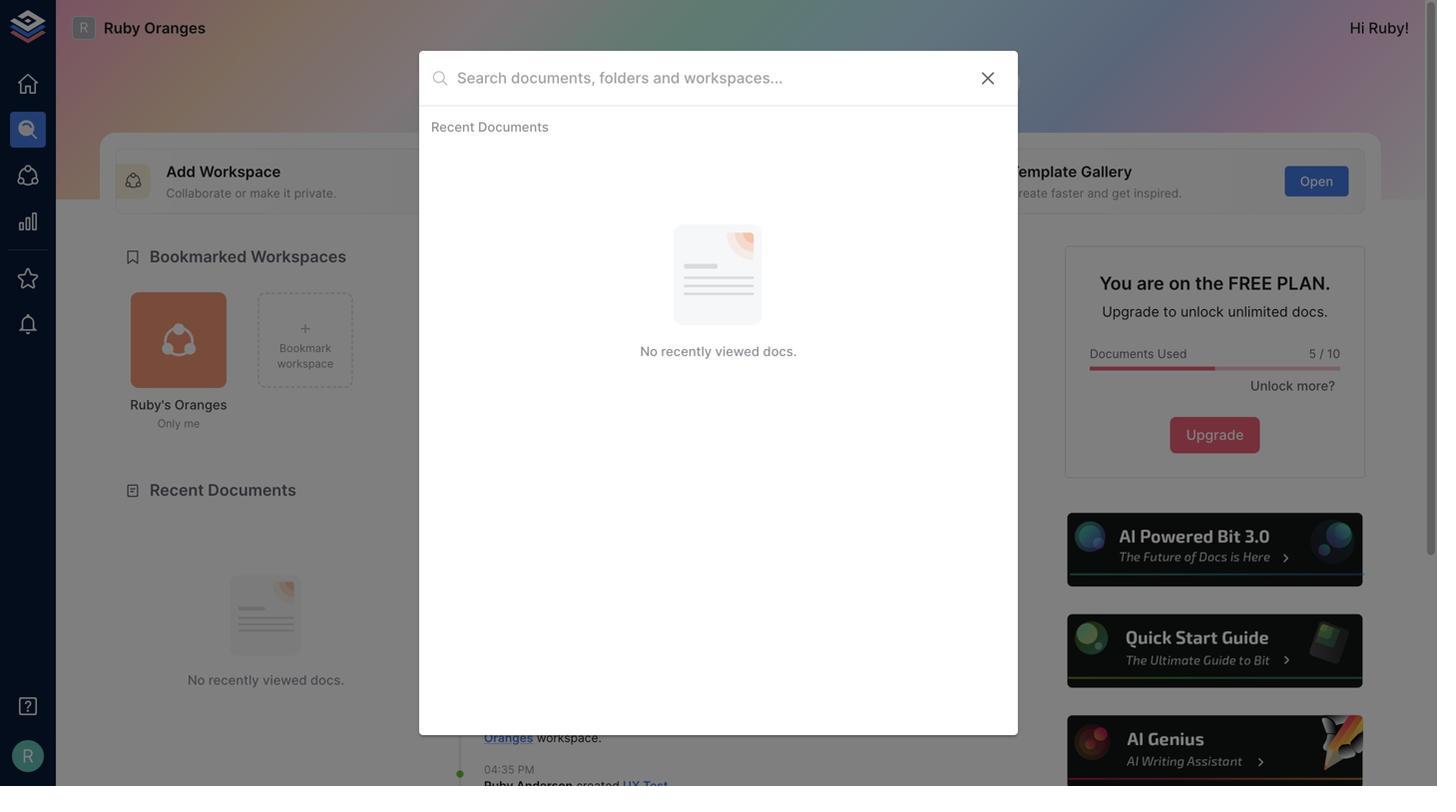 Task type: vqa. For each thing, say whether or not it's contained in the screenshot.
Templates
no



Task type: describe. For each thing, give the bounding box(es) containing it.
bookmarked
[[150, 247, 247, 267]]

bookmark
[[280, 342, 332, 355]]

1 help image from the top
[[1065, 511, 1366, 590]]

r inside button
[[22, 746, 34, 768]]

you are on the free plan. upgrade to unlock unlimited docs.
[[1100, 273, 1331, 321]]

only
[[157, 418, 181, 431]]

04:35 pm
[[484, 764, 535, 777]]

1 horizontal spatial workspace
[[537, 731, 599, 746]]

or
[[235, 186, 247, 201]]

more?
[[1298, 378, 1336, 394]]

on
[[1169, 273, 1191, 295]]

!
[[1406, 19, 1410, 37]]

viewed inside dialog
[[716, 344, 760, 360]]

unlimited
[[1229, 304, 1289, 321]]

1 vertical spatial recent
[[150, 481, 204, 500]]

you
[[1100, 273, 1133, 295]]

ruby oranges
[[104, 19, 206, 37]]

docs. inside dialog
[[763, 344, 797, 360]]

5
[[1310, 347, 1317, 362]]

unlock more?
[[1251, 378, 1336, 394]]

1 horizontal spatial documents
[[478, 119, 549, 135]]

unlock
[[1251, 378, 1294, 394]]

upgrade inside "button"
[[1187, 427, 1245, 444]]

and inside template gallery create faster and get inspired.
[[1088, 186, 1109, 201]]

bookmarked workspaces
[[150, 247, 347, 267]]

marketing oranges
[[484, 715, 682, 746]]

workspaces
[[251, 247, 347, 267]]

faster
[[1052, 186, 1085, 201]]

search documents, folders and workspaces...
[[503, 73, 829, 91]]

create
[[1010, 186, 1048, 201]]

1 horizontal spatial recent
[[431, 119, 475, 135]]

documents,
[[557, 73, 642, 91]]

documents used
[[1090, 347, 1188, 362]]

5 / 10
[[1310, 347, 1341, 362]]

1 horizontal spatial recent documents
[[431, 119, 549, 135]]

2 vertical spatial docs.
[[311, 673, 345, 688]]

1 vertical spatial documents
[[1090, 347, 1155, 362]]

dialog containing recent documents
[[419, 51, 1019, 736]]

0 horizontal spatial documents
[[208, 481, 296, 500]]

3 help image from the top
[[1065, 713, 1366, 787]]

1 ruby from the left
[[104, 19, 140, 37]]

collaborate
[[166, 186, 232, 201]]

make
[[250, 186, 280, 201]]

bookmark workspace button
[[258, 293, 353, 388]]

plan.
[[1278, 273, 1331, 295]]

workspaces...
[[730, 73, 829, 91]]

workspace .
[[534, 731, 602, 746]]

Search documents, folders and workspaces... text field
[[457, 63, 963, 93]]

0 horizontal spatial viewed
[[263, 673, 307, 688]]

0 horizontal spatial recent documents
[[150, 481, 296, 500]]

oranges for ruby's oranges only me
[[175, 397, 227, 413]]

inspired.
[[1135, 186, 1183, 201]]

2 help image from the top
[[1065, 612, 1366, 691]]

0 horizontal spatial no recently viewed docs.
[[188, 673, 345, 688]]

0 horizontal spatial no
[[188, 673, 205, 688]]

to
[[1164, 304, 1177, 321]]

marketing oranges link
[[484, 715, 682, 746]]

upgrade button
[[1171, 418, 1261, 454]]



Task type: locate. For each thing, give the bounding box(es) containing it.
/
[[1320, 347, 1325, 362]]

1 horizontal spatial ruby
[[1369, 19, 1406, 37]]

2 horizontal spatial documents
[[1090, 347, 1155, 362]]

0 vertical spatial recent documents
[[431, 119, 549, 135]]

04:35
[[484, 764, 515, 777]]

0 vertical spatial oranges
[[144, 19, 206, 37]]

unlock more? button
[[1240, 371, 1341, 402]]

1 vertical spatial recently
[[209, 673, 259, 688]]

help image
[[1065, 511, 1366, 590], [1065, 612, 1366, 691], [1065, 713, 1366, 787]]

folders
[[646, 73, 695, 91]]

and down gallery
[[1088, 186, 1109, 201]]

0 vertical spatial documents
[[478, 119, 549, 135]]

1 horizontal spatial docs.
[[763, 344, 797, 360]]

template gallery create faster and get inspired.
[[1010, 163, 1183, 201]]

2 ruby from the left
[[1369, 19, 1406, 37]]

0 horizontal spatial upgrade
[[1103, 304, 1160, 321]]

recent documents down me
[[150, 481, 296, 500]]

are
[[1137, 273, 1165, 295]]

1 horizontal spatial no
[[641, 344, 658, 360]]

recent documents
[[431, 119, 549, 135], [150, 481, 296, 500]]

1 vertical spatial upgrade
[[1187, 427, 1245, 444]]

workspace inside button
[[277, 357, 334, 370]]

me
[[184, 418, 200, 431]]

2 vertical spatial help image
[[1065, 713, 1366, 787]]

2 horizontal spatial docs.
[[1293, 304, 1329, 321]]

1 horizontal spatial recently
[[661, 344, 712, 360]]

dialog
[[419, 51, 1019, 736]]

no recently viewed docs.
[[641, 344, 797, 360], [188, 673, 345, 688]]

search documents, folders and workspaces... button
[[461, 64, 1021, 101]]

upgrade down you
[[1103, 304, 1160, 321]]

0 horizontal spatial and
[[699, 73, 726, 91]]

open button
[[1286, 166, 1350, 197]]

docs. inside you are on the free plan. upgrade to unlock unlimited docs.
[[1293, 304, 1329, 321]]

no recently viewed docs. inside dialog
[[641, 344, 797, 360]]

ruby's oranges only me
[[130, 397, 227, 431]]

and
[[699, 73, 726, 91], [1088, 186, 1109, 201]]

0 horizontal spatial workspace
[[277, 357, 334, 370]]

ruby
[[104, 19, 140, 37], [1369, 19, 1406, 37]]

1 vertical spatial no recently viewed docs.
[[188, 673, 345, 688]]

oranges for marketing oranges
[[484, 731, 534, 746]]

viewed
[[716, 344, 760, 360], [263, 673, 307, 688]]

1 vertical spatial help image
[[1065, 612, 1366, 691]]

1 vertical spatial r
[[22, 746, 34, 768]]

0 vertical spatial r
[[80, 19, 88, 36]]

recently
[[661, 344, 712, 360], [209, 673, 259, 688]]

0 horizontal spatial recent
[[150, 481, 204, 500]]

1 vertical spatial viewed
[[263, 673, 307, 688]]

private.
[[294, 186, 337, 201]]

1 vertical spatial recent documents
[[150, 481, 296, 500]]

template
[[1010, 163, 1078, 181]]

search
[[503, 73, 553, 91]]

0 vertical spatial and
[[699, 73, 726, 91]]

2 vertical spatial oranges
[[484, 731, 534, 746]]

upgrade down unlock more? button
[[1187, 427, 1245, 444]]

it
[[284, 186, 291, 201]]

workspace
[[277, 357, 334, 370], [537, 731, 599, 746]]

and inside button
[[699, 73, 726, 91]]

0 vertical spatial recent
[[431, 119, 475, 135]]

0 vertical spatial viewed
[[716, 344, 760, 360]]

1 horizontal spatial r
[[80, 19, 88, 36]]

0 vertical spatial no
[[641, 344, 658, 360]]

0 vertical spatial no recently viewed docs.
[[641, 344, 797, 360]]

and right folders
[[699, 73, 726, 91]]

add
[[166, 163, 196, 181]]

1 vertical spatial no
[[188, 673, 205, 688]]

used
[[1158, 347, 1188, 362]]

get
[[1113, 186, 1131, 201]]

r
[[80, 19, 88, 36], [22, 746, 34, 768]]

oranges for ruby oranges
[[144, 19, 206, 37]]

1 horizontal spatial upgrade
[[1187, 427, 1245, 444]]

r button
[[6, 735, 50, 779]]

0 vertical spatial upgrade
[[1103, 304, 1160, 321]]

10
[[1328, 347, 1341, 362]]

0 horizontal spatial r
[[22, 746, 34, 768]]

0 horizontal spatial docs.
[[311, 673, 345, 688]]

upgrade inside you are on the free plan. upgrade to unlock unlimited docs.
[[1103, 304, 1160, 321]]

0 horizontal spatial ruby
[[104, 19, 140, 37]]

pm
[[518, 764, 535, 777]]

docs.
[[1293, 304, 1329, 321], [763, 344, 797, 360], [311, 673, 345, 688]]

0 horizontal spatial recently
[[209, 673, 259, 688]]

the
[[1196, 273, 1225, 295]]

oranges inside marketing oranges
[[484, 731, 534, 746]]

recent
[[431, 119, 475, 135], [150, 481, 204, 500]]

open
[[1301, 174, 1334, 189]]

1 vertical spatial docs.
[[763, 344, 797, 360]]

recent documents down search
[[431, 119, 549, 135]]

unlock
[[1181, 304, 1225, 321]]

hi ruby !
[[1351, 19, 1410, 37]]

bookmark workspace
[[277, 342, 334, 370]]

no
[[641, 344, 658, 360], [188, 673, 205, 688]]

free
[[1229, 273, 1273, 295]]

0 vertical spatial help image
[[1065, 511, 1366, 590]]

1 horizontal spatial no recently viewed docs.
[[641, 344, 797, 360]]

hi
[[1351, 19, 1365, 37]]

1 vertical spatial workspace
[[537, 731, 599, 746]]

2 vertical spatial documents
[[208, 481, 296, 500]]

0 vertical spatial recently
[[661, 344, 712, 360]]

workspace
[[199, 163, 281, 181]]

gallery
[[1081, 163, 1133, 181]]

oranges
[[144, 19, 206, 37], [175, 397, 227, 413], [484, 731, 534, 746]]

1 horizontal spatial viewed
[[716, 344, 760, 360]]

0 vertical spatial docs.
[[1293, 304, 1329, 321]]

oranges inside ruby's oranges only me
[[175, 397, 227, 413]]

1 vertical spatial and
[[1088, 186, 1109, 201]]

upgrade
[[1103, 304, 1160, 321], [1187, 427, 1245, 444]]

1 vertical spatial oranges
[[175, 397, 227, 413]]

0 vertical spatial workspace
[[277, 357, 334, 370]]

documents
[[478, 119, 549, 135], [1090, 347, 1155, 362], [208, 481, 296, 500]]

1 horizontal spatial and
[[1088, 186, 1109, 201]]

add workspace collaborate or make it private.
[[166, 163, 337, 201]]

marketing
[[623, 715, 682, 729]]

.
[[599, 731, 602, 746]]

ruby's
[[130, 397, 171, 413]]



